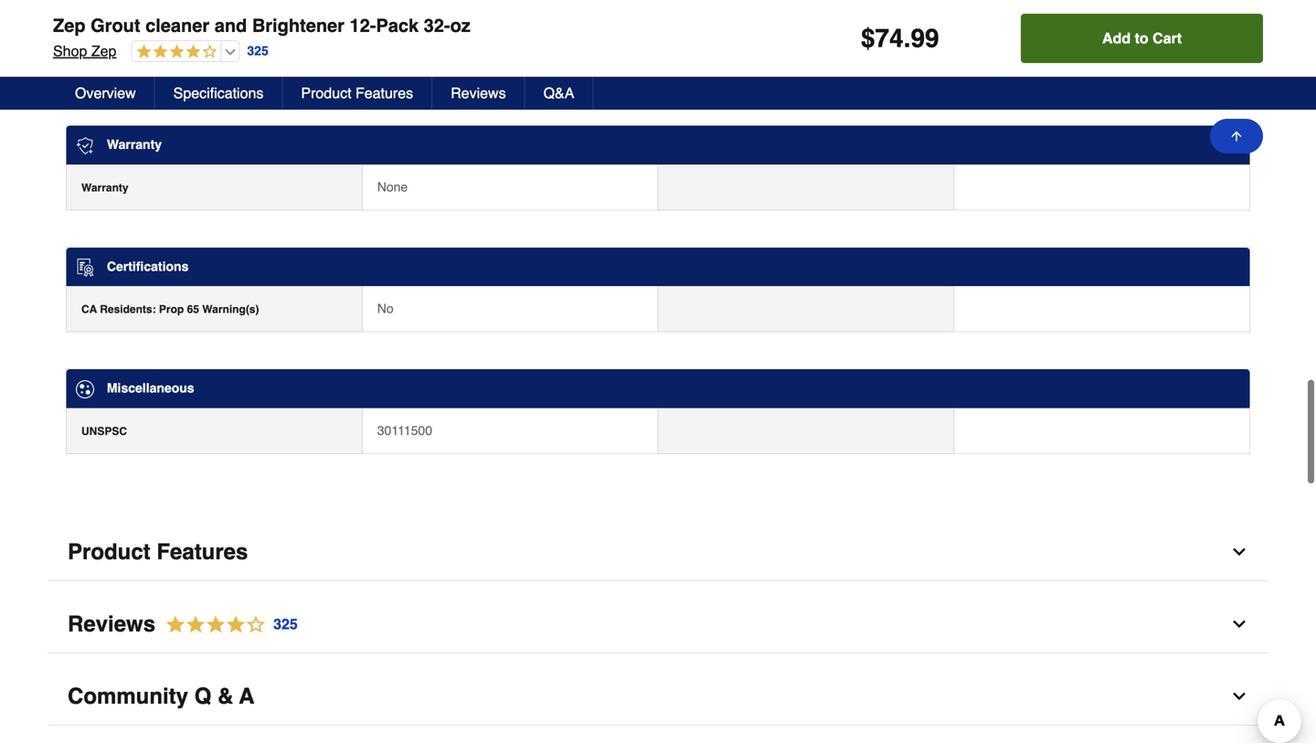 Task type: describe. For each thing, give the bounding box(es) containing it.
quantity
[[129, 59, 173, 72]]

chevron down image for community q & a
[[1231, 688, 1249, 706]]

1 vertical spatial warranty
[[81, 181, 129, 194]]

zep grout cleaner and brightener 12-pack 32-oz
[[53, 15, 471, 36]]

reviews for q&a
[[451, 85, 506, 102]]

99
[[911, 24, 940, 53]]

30111500
[[377, 423, 433, 438]]

add to cart
[[1103, 30, 1183, 47]]

residents:
[[100, 303, 156, 316]]

miscellaneous
[[107, 381, 194, 396]]

community q & a button
[[48, 668, 1269, 726]]

add
[[1103, 30, 1131, 47]]

unspsc
[[81, 425, 127, 438]]

to
[[1135, 30, 1149, 47]]

q&a button
[[525, 77, 594, 110]]

no for ca residents: prop 65 warning(s)
[[377, 301, 394, 316]]

$
[[861, 24, 876, 53]]

and
[[215, 15, 247, 36]]

features for q&a
[[356, 85, 413, 102]]

add to cart button
[[1022, 14, 1264, 63]]

74
[[876, 24, 904, 53]]

ca
[[81, 303, 97, 316]]

overview button
[[57, 77, 155, 110]]

q
[[194, 684, 212, 709]]

.
[[904, 24, 911, 53]]

a
[[239, 684, 255, 709]]

grout
[[91, 15, 140, 36]]

overview
[[75, 85, 136, 102]]

0 vertical spatial 4.3 stars image
[[132, 44, 217, 61]]

$ 74 . 99
[[861, 24, 940, 53]]

product features for q&a
[[301, 85, 413, 102]]

kills
[[81, 14, 105, 27]]

product features for community q & a
[[68, 539, 248, 565]]

4.3 stars image containing 325
[[156, 613, 299, 637]]

warning(s)
[[202, 303, 259, 316]]

pack
[[376, 15, 419, 36]]



Task type: locate. For each thing, give the bounding box(es) containing it.
features
[[356, 85, 413, 102], [157, 539, 248, 565]]

shop zep
[[53, 43, 116, 59]]

specifications button
[[155, 77, 283, 110]]

cart
[[1153, 30, 1183, 47]]

1 vertical spatial chevron down image
[[1231, 688, 1249, 706]]

ca residents: prop 65 warning(s)
[[81, 303, 259, 316]]

certifications
[[107, 259, 189, 274]]

12-
[[350, 15, 376, 36]]

1 horizontal spatial product
[[301, 85, 352, 102]]

brightener
[[252, 15, 345, 36]]

1 horizontal spatial 325
[[273, 616, 298, 633]]

product features button for q&a
[[283, 77, 433, 110]]

community
[[68, 684, 188, 709]]

0 vertical spatial product features button
[[283, 77, 433, 110]]

0 horizontal spatial product features
[[68, 539, 248, 565]]

1 vertical spatial 325
[[273, 616, 298, 633]]

0 horizontal spatial 325
[[247, 44, 269, 58]]

1 vertical spatial features
[[157, 539, 248, 565]]

zep up "package"
[[91, 43, 116, 59]]

0 vertical spatial chevron down image
[[1231, 543, 1249, 561]]

mold
[[108, 14, 133, 27]]

0 horizontal spatial reviews
[[68, 612, 156, 637]]

chevron down image up chevron down icon
[[1231, 543, 1249, 561]]

2 chevron down image from the top
[[1231, 688, 1249, 706]]

product for q&a
[[301, 85, 352, 102]]

warranty up certifications
[[81, 181, 129, 194]]

325
[[247, 44, 269, 58], [273, 616, 298, 633]]

1 vertical spatial zep
[[91, 43, 116, 59]]

reviews button
[[433, 77, 525, 110]]

1 vertical spatial reviews
[[68, 612, 156, 637]]

4.3 stars image
[[132, 44, 217, 61], [156, 613, 299, 637]]

65
[[187, 303, 199, 316]]

zep
[[53, 15, 86, 36], [91, 43, 116, 59]]

1 vertical spatial no
[[377, 301, 394, 316]]

1 vertical spatial product features button
[[48, 524, 1269, 581]]

1 horizontal spatial features
[[356, 85, 413, 102]]

oz
[[450, 15, 471, 36]]

product for community q & a
[[68, 539, 151, 565]]

chevron down image
[[1231, 543, 1249, 561], [1231, 688, 1249, 706]]

chevron down image down chevron down icon
[[1231, 688, 1249, 706]]

1 vertical spatial product features
[[68, 539, 248, 565]]

package
[[81, 59, 126, 72]]

0 vertical spatial zep
[[53, 15, 86, 36]]

0 vertical spatial features
[[356, 85, 413, 102]]

package quantity
[[81, 59, 173, 72]]

q&a
[[544, 85, 575, 102]]

1 vertical spatial product
[[68, 539, 151, 565]]

no for kills mold
[[377, 12, 394, 27]]

product features button
[[283, 77, 433, 110], [48, 524, 1269, 581]]

1 horizontal spatial zep
[[91, 43, 116, 59]]

0 vertical spatial product
[[301, 85, 352, 102]]

0 horizontal spatial product
[[68, 539, 151, 565]]

0 vertical spatial product features
[[301, 85, 413, 102]]

chevron down image
[[1231, 615, 1249, 634]]

0 horizontal spatial features
[[157, 539, 248, 565]]

0 vertical spatial no
[[377, 12, 394, 27]]

&
[[218, 684, 233, 709]]

4.3 stars image down "cleaner"
[[132, 44, 217, 61]]

2 no from the top
[[377, 301, 394, 316]]

1 vertical spatial 4.3 stars image
[[156, 613, 299, 637]]

chevron down image for product features
[[1231, 543, 1249, 561]]

no
[[377, 12, 394, 27], [377, 301, 394, 316]]

0 horizontal spatial zep
[[53, 15, 86, 36]]

shop
[[53, 43, 87, 59]]

0 vertical spatial warranty
[[107, 137, 162, 152]]

arrow up image
[[1230, 129, 1245, 144]]

0 vertical spatial 325
[[247, 44, 269, 58]]

product features
[[301, 85, 413, 102], [68, 539, 248, 565]]

reviews inside button
[[451, 85, 506, 102]]

kills mold
[[81, 14, 133, 27]]

0 vertical spatial reviews
[[451, 85, 506, 102]]

prop
[[159, 303, 184, 316]]

specifications
[[173, 85, 264, 102]]

1 chevron down image from the top
[[1231, 543, 1249, 561]]

none
[[377, 180, 408, 194]]

1 no from the top
[[377, 12, 394, 27]]

reviews down oz
[[451, 85, 506, 102]]

reviews for community q & a
[[68, 612, 156, 637]]

1 horizontal spatial product features
[[301, 85, 413, 102]]

warranty down overview button at the left
[[107, 137, 162, 152]]

chevron down image inside community q & a button
[[1231, 688, 1249, 706]]

reviews
[[451, 85, 506, 102], [68, 612, 156, 637]]

4.3 stars image up &
[[156, 613, 299, 637]]

product features button for community q & a
[[48, 524, 1269, 581]]

zep up shop
[[53, 15, 86, 36]]

warranty
[[107, 137, 162, 152], [81, 181, 129, 194]]

community q & a
[[68, 684, 255, 709]]

32-
[[424, 15, 450, 36]]

product
[[301, 85, 352, 102], [68, 539, 151, 565]]

features for community q & a
[[157, 539, 248, 565]]

1 horizontal spatial reviews
[[451, 85, 506, 102]]

cleaner
[[145, 15, 210, 36]]

reviews up community
[[68, 612, 156, 637]]



Task type: vqa. For each thing, say whether or not it's contained in the screenshot.
the topmost Zep
yes



